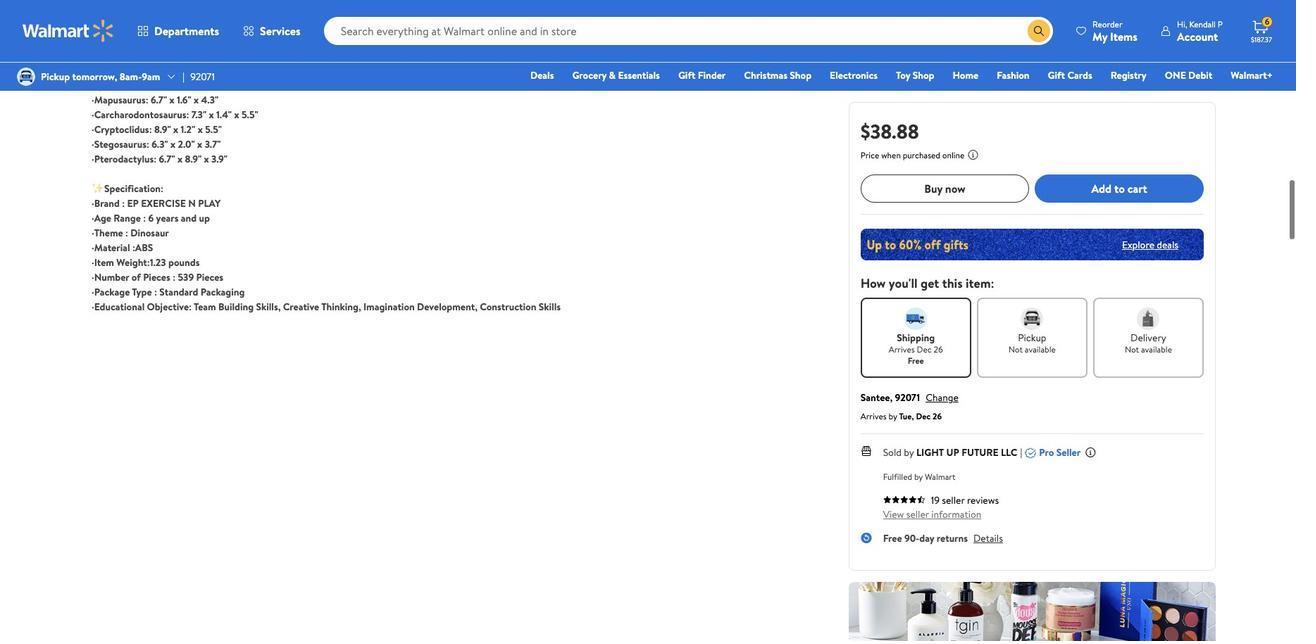 Task type: vqa. For each thing, say whether or not it's contained in the screenshot.
Subtotal $98.99 at the bottom
no



Task type: locate. For each thing, give the bounding box(es) containing it.
arrives down intent image for shipping
[[889, 344, 915, 356]]

available inside "pickup not available"
[[1025, 344, 1056, 356]]

set up joints at the left
[[147, 0, 160, 3]]

up to sixty percent off deals. shop now. image
[[861, 229, 1204, 261]]

Search search field
[[324, 17, 1053, 45]]

included
[[612, 4, 649, 18]]

kids down tyrannosaurus,
[[390, 4, 407, 18]]

a
[[721, 0, 726, 3], [335, 19, 340, 33]]

deals
[[531, 68, 554, 82]]

includes
[[162, 0, 197, 3]]

by right sold
[[904, 446, 914, 460]]

1 vertical spatial 92071
[[895, 391, 920, 405]]

dec inside santee, 92071 change arrives by tue, dec 26
[[916, 411, 931, 423]]

2 vertical spatial dinosaur
[[261, 33, 297, 48]]

their down mapusaurus,
[[456, 4, 477, 18]]

1 horizontal spatial pickup
[[1018, 331, 1047, 345]]

1 horizontal spatial set
[[752, 19, 765, 33]]

2 vertical spatial by
[[915, 471, 923, 483]]

0 horizontal spatial this
[[569, 19, 585, 33]]

1 horizontal spatial their
[[263, 4, 284, 18]]

 image
[[17, 68, 35, 86]]

n
[[188, 196, 196, 210]]

1 available from the left
[[1025, 344, 1056, 356]]

pieces right of
[[143, 270, 170, 284]]

and down n
[[181, 211, 197, 225]]

0 vertical spatial kids
[[390, 4, 407, 18]]

explore
[[1122, 238, 1155, 252]]

dinosaur down cryptoclidus,
[[650, 19, 687, 33]]

| right 7.1"
[[183, 70, 185, 84]]

1 vertical spatial by
[[904, 446, 914, 460]]

to up the the
[[252, 4, 261, 18]]

0 vertical spatial 26
[[934, 344, 943, 356]]

1 vertical spatial 6
[[148, 211, 154, 225]]

1 pieces from the left
[[143, 270, 170, 284]]

this right the get
[[943, 275, 963, 292]]

19 seller reviews
[[931, 494, 999, 508]]

&
[[609, 68, 616, 82]]

pieces up packaging
[[196, 270, 223, 284]]

1.6" down | 92071
[[177, 93, 191, 107]]

0 vertical spatial free
[[908, 355, 924, 367]]

reorder my items
[[1093, 18, 1138, 44]]

0 horizontal spatial 5.5"
[[205, 122, 222, 136]]

0 vertical spatial arrives
[[889, 344, 915, 356]]

1 horizontal spatial |
[[1021, 446, 1023, 460]]

box
[[712, 4, 728, 18]]

8.9" up 6.3" on the left top
[[154, 122, 171, 136]]

5.5" up 3.7"
[[205, 122, 222, 136]]

7.3"
[[192, 107, 207, 122]]

6.7" down 7.1"
[[151, 93, 167, 107]]

hi, kendall p account
[[1177, 18, 1223, 44]]

buy
[[925, 181, 943, 196]]

1 vertical spatial 6.7"
[[159, 152, 175, 166]]

0 horizontal spatial 8.9"
[[154, 122, 171, 136]]

dinosaur
[[255, 0, 292, 3], [650, 19, 687, 33], [261, 33, 297, 48]]

by left tue,
[[889, 411, 897, 423]]

1 horizontal spatial free
[[908, 355, 924, 367]]

0 horizontal spatial building
[[110, 0, 145, 3]]

0 horizontal spatial free
[[883, 532, 902, 546]]

years
[[156, 211, 179, 225]]

0 vertical spatial a
[[721, 0, 726, 3]]

1 vertical spatial free
[[883, 532, 902, 546]]

delivery not available
[[1125, 331, 1172, 356]]

6 up $187.37
[[1265, 16, 1270, 28]]

0 vertical spatial now
[[111, 33, 129, 48]]

gift left cards
[[1048, 68, 1065, 82]]

seller
[[1057, 446, 1081, 460]]

llc
[[1001, 446, 1018, 460]]

1 vertical spatial kids
[[92, 33, 109, 48]]

their left own
[[218, 33, 238, 48]]

can
[[271, 19, 286, 33]]

exercise
[[141, 196, 186, 210]]

1 vertical spatial 8.9"
[[185, 152, 202, 166]]

cryptoclidus,
[[645, 0, 701, 3]]

not down intent image for delivery
[[1125, 344, 1139, 356]]

0 vertical spatial 92071
[[190, 70, 215, 84]]

0 horizontal spatial a
[[335, 19, 340, 33]]

92071 down create
[[190, 70, 215, 84]]

0 horizontal spatial now
[[111, 33, 129, 48]]

light
[[917, 446, 944, 460]]

free left "90-"
[[883, 532, 902, 546]]

available
[[1025, 344, 1056, 356], [1141, 344, 1172, 356]]

arrives down "santee,"
[[861, 411, 887, 423]]

by right "fulfilled"
[[915, 471, 923, 483]]

1 vertical spatial a
[[335, 19, 340, 33]]

their up can
[[263, 4, 284, 18]]

Walmart Site-Wide search field
[[324, 17, 1053, 45]]

0 horizontal spatial set
[[147, 0, 160, 3]]

to left cart
[[1115, 181, 1125, 196]]

shop right toy
[[913, 68, 935, 82]]

0 vertical spatial pickup
[[41, 70, 70, 84]]

1 vertical spatial |
[[1021, 446, 1023, 460]]

shop for christmas shop
[[790, 68, 812, 82]]

available down intent image for delivery
[[1141, 344, 1172, 356]]

grocery & essentials
[[572, 68, 660, 82]]

seller right 19
[[942, 494, 965, 508]]

toy
[[634, 19, 648, 33]]

build
[[401, 19, 423, 33]]

your down pterodactyl.each
[[783, 19, 802, 33]]

1 vertical spatial building
[[689, 19, 724, 33]]

1 horizontal spatial 5.5"
[[242, 107, 258, 122]]

for down pterodactyl.each
[[773, 4, 786, 18]]

26 inside santee, 92071 change arrives by tue, dec 26
[[933, 411, 942, 423]]

view seller information link
[[883, 508, 982, 522]]

1 horizontal spatial not
[[1125, 344, 1139, 356]]

gift
[[678, 68, 696, 82], [1048, 68, 1065, 82]]

92071 up tue,
[[895, 391, 920, 405]]

when
[[882, 149, 901, 161]]

6.3"
[[152, 137, 168, 151]]

dec right tue,
[[916, 411, 931, 423]]

2.0"
[[178, 137, 195, 151]]

5.5" right 1.4"
[[242, 107, 258, 122]]

:
[[122, 196, 125, 210], [143, 211, 146, 225], [125, 226, 128, 240], [173, 270, 176, 284], [154, 285, 157, 299]]

1 vertical spatial now
[[945, 181, 966, 196]]

not down intent image for pickup
[[1009, 344, 1023, 356]]

0 horizontal spatial pieces
[[143, 270, 170, 284]]

2 not from the left
[[1125, 344, 1139, 356]]

6 up "dinosaur"
[[148, 211, 154, 225]]

hi,
[[1177, 18, 1188, 30]]

1 horizontal spatial 6
[[1265, 16, 1270, 28]]

account
[[1177, 29, 1218, 44]]

1 horizontal spatial 92071
[[895, 391, 920, 405]]

·theme
[[92, 226, 123, 240]]

1 horizontal spatial shop
[[913, 68, 935, 82]]

1 horizontal spatial seller
[[942, 494, 965, 508]]

and up box
[[703, 0, 719, 3]]

: down range
[[125, 226, 128, 240]]

building up dinosaur's
[[110, 0, 145, 3]]

0 vertical spatial dinosaur
[[255, 0, 292, 3]]

a up box
[[721, 0, 726, 3]]

26 up the 'change'
[[934, 344, 943, 356]]

0 vertical spatial |
[[183, 70, 185, 84]]

2 horizontal spatial their
[[456, 4, 477, 18]]

not inside delivery not available
[[1125, 344, 1139, 356]]

1 vertical spatial arrives
[[861, 411, 887, 423]]

and down adding
[[224, 19, 239, 33]]

1 horizontal spatial 8.9"
[[185, 152, 202, 166]]

explore deals link
[[1117, 232, 1184, 258]]

to right base
[[390, 19, 399, 33]]

not inside "pickup not available"
[[1009, 344, 1023, 356]]

1 horizontal spatial your
[[783, 19, 802, 33]]

1.6" right 7.1"
[[183, 78, 198, 92]]

for down perfect
[[767, 19, 780, 33]]

0 vertical spatial this
[[569, 19, 585, 33]]

weight:1.23
[[116, 255, 166, 270]]

0 horizontal spatial pickup
[[41, 70, 70, 84]]

sold by light up future llc
[[883, 446, 1018, 460]]

services
[[260, 23, 301, 39]]

pieces
[[143, 270, 170, 284], [196, 270, 223, 284]]

a right the as
[[335, 19, 340, 33]]

your right display
[[468, 19, 488, 33]]

2 available from the left
[[1141, 344, 1172, 356]]

how
[[861, 275, 886, 292]]

0 horizontal spatial your
[[468, 19, 488, 33]]

purchased
[[903, 149, 941, 161]]

gift finder
[[678, 68, 726, 82]]

range
[[114, 211, 141, 225]]

our
[[593, 4, 610, 18]]

not
[[1009, 344, 1023, 356], [1125, 344, 1139, 356]]

seller down 4.4737 stars out of 5, based on 19 seller reviews element on the right bottom of the page
[[907, 508, 929, 522]]

construction
[[480, 300, 537, 314]]

carcharodontosaurus,
[[494, 0, 586, 3]]

0 horizontal spatial available
[[1025, 344, 1056, 356]]

·number
[[92, 270, 129, 284]]

online
[[943, 149, 965, 161]]

8.9" down the '2.0"'
[[185, 152, 202, 166]]

pickup inside "pickup not available"
[[1018, 331, 1047, 345]]

1 vertical spatial dec
[[916, 411, 931, 423]]

0 vertical spatial 5.5"
[[242, 107, 258, 122]]

0 horizontal spatial 92071
[[190, 70, 215, 84]]

factor,
[[303, 4, 332, 18]]

and inside ✨specification: ·brand : ep exercise n play ·age range : 6 years and up ·theme : dinosaur ·material :abs ·item weight:1.23 pounds ·number of pieces : 539 pieces ·package type : standard packaging ·educational objective: team building skills, creative thinking, imagination development, construction skills
[[181, 211, 197, 225]]

free
[[908, 355, 924, 367], [883, 532, 902, 546]]

·brand
[[92, 196, 120, 210]]

0 horizontal spatial not
[[1009, 344, 1023, 356]]

0 vertical spatial for
[[773, 4, 786, 18]]

0 horizontal spatial gift
[[678, 68, 696, 82]]

by for sold
[[904, 446, 914, 460]]

and down "including"
[[334, 4, 350, 18]]

this down playing.
[[569, 19, 585, 33]]

| right llc
[[1021, 446, 1023, 460]]

pickup left tomorrow,
[[41, 70, 70, 84]]

2 gift from the left
[[1048, 68, 1065, 82]]

6.7" down 6.3" on the left top
[[159, 152, 175, 166]]

$187.37
[[1251, 35, 1272, 44]]

future
[[962, 446, 999, 460]]

26 down the 'change'
[[933, 411, 942, 423]]

0 horizontal spatial shop
[[790, 68, 812, 82]]

1 horizontal spatial gift
[[1048, 68, 1065, 82]]

1 shop from the left
[[790, 68, 812, 82]]

1 vertical spatial this
[[943, 275, 963, 292]]

by inside santee, 92071 change arrives by tue, dec 26
[[889, 411, 897, 423]]

grocery
[[572, 68, 607, 82]]

1 vertical spatial 4.3"
[[201, 93, 219, 107]]

shop right christmas
[[790, 68, 812, 82]]

0 vertical spatial dec
[[917, 344, 932, 356]]

1 vertical spatial for
[[767, 19, 780, 33]]

1 your from the left
[[468, 19, 488, 33]]

now right buy
[[945, 181, 966, 196]]

0 horizontal spatial |
[[183, 70, 185, 84]]

1 not from the left
[[1009, 344, 1023, 356]]

kids down keeping
[[92, 33, 109, 48]]

building down box
[[689, 19, 724, 33]]

0 vertical spatial by
[[889, 411, 897, 423]]

set down perfect
[[752, 19, 765, 33]]

block down cryptoclidus,
[[651, 4, 675, 18]]

pickup down intent image for pickup
[[1018, 331, 1047, 345]]

1 horizontal spatial now
[[945, 181, 966, 196]]

gift for gift finder
[[678, 68, 696, 82]]

92071 inside santee, 92071 change arrives by tue, dec 26
[[895, 391, 920, 405]]

your
[[468, 19, 488, 33], [783, 19, 802, 33]]

models.
[[516, 19, 549, 33]]

·cryptoclidus:
[[92, 122, 152, 136]]

1 vertical spatial 26
[[933, 411, 942, 423]]

1 vertical spatial 1.6"
[[177, 93, 191, 107]]

4.3" up 7.3"
[[201, 93, 219, 107]]

now
[[111, 33, 129, 48], [945, 181, 966, 196]]

dinosaur up the fun at the left top of the page
[[255, 0, 292, 3]]

up
[[199, 211, 210, 225]]

3.9"
[[211, 152, 228, 166]]

available down intent image for pickup
[[1025, 344, 1056, 356]]

by for fulfilled
[[915, 471, 923, 483]]

0 vertical spatial 4.3"
[[208, 78, 225, 92]]

2 pieces from the left
[[196, 270, 223, 284]]

·age
[[92, 211, 111, 225]]

free down "shipping"
[[908, 355, 924, 367]]

six
[[200, 0, 211, 3]]

departments button
[[125, 14, 231, 48]]

0 horizontal spatial kids
[[92, 33, 109, 48]]

arrives inside shipping arrives dec 26 free
[[889, 344, 915, 356]]

available inside delivery not available
[[1141, 344, 1172, 356]]

6 inside ✨specification: ·brand : ep exercise n play ·age range : 6 years and up ·theme : dinosaur ·material :abs ·item weight:1.23 pounds ·number of pieces : 539 pieces ·package type : standard packaging ·educational objective: team building skills, creative thinking, imagination development, construction skills
[[148, 211, 154, 225]]

change button
[[926, 391, 959, 405]]

9am
[[142, 70, 160, 84]]

reorder
[[1093, 18, 1123, 30]]

base
[[368, 19, 388, 33]]

0 horizontal spatial 6
[[148, 211, 154, 225]]

not for delivery
[[1125, 344, 1139, 356]]

to
[[252, 4, 261, 18], [410, 4, 419, 18], [390, 19, 399, 33], [1115, 181, 1125, 196]]

available for delivery
[[1141, 344, 1172, 356]]

0 horizontal spatial seller
[[907, 508, 929, 522]]

legal information image
[[968, 149, 979, 161]]

0 horizontal spatial arrives
[[861, 411, 887, 423]]

dec down intent image for shipping
[[917, 344, 932, 356]]

tue,
[[899, 411, 914, 423]]

gift left finder
[[678, 68, 696, 82]]

lid
[[258, 19, 269, 33]]

kids
[[390, 4, 407, 18], [92, 33, 109, 48]]

0 vertical spatial 6
[[1265, 16, 1270, 28]]

1 horizontal spatial available
[[1141, 344, 1172, 356]]

1 horizontal spatial pieces
[[196, 270, 223, 284]]

🦖assembled size: ·tyrannosaurus: 7.1" x 1.6" x 4.3" ·mapusaurus: 6.7" x 1.6" x 4.3" ·carcharodontosaurus: 7.3" x 1.4" x 5.5" ·cryptoclidus: 8.9" x 1.2" x 5.5" ·stegosaurus: 6.3" x 2.0" x 3.7" ·pterodactylus: 6.7" x 8.9" x 3.9"
[[92, 63, 258, 166]]

1.6"
[[183, 78, 198, 92], [177, 93, 191, 107]]

now down keeping
[[111, 33, 129, 48]]

seller
[[942, 494, 965, 508], [907, 508, 929, 522]]

1 horizontal spatial building
[[689, 19, 724, 33]]

or
[[425, 19, 434, 33]]

1 horizontal spatial arrives
[[889, 344, 915, 356]]

let
[[149, 33, 161, 48]]

1 vertical spatial pickup
[[1018, 331, 1047, 345]]

items
[[1110, 29, 1138, 44]]

1 gift from the left
[[678, 68, 696, 82]]

2 shop from the left
[[913, 68, 935, 82]]

dinosaur down can
[[261, 33, 297, 48]]

block down allowing
[[342, 19, 366, 33]]

4.3" up 1.4"
[[208, 78, 225, 92]]



Task type: describe. For each thing, give the bounding box(es) containing it.
seller for 19
[[942, 494, 965, 508]]

| 92071
[[183, 70, 215, 84]]

team
[[194, 300, 216, 314]]

pro seller
[[1039, 446, 1081, 460]]

movable,
[[179, 4, 217, 18]]

block down imagination in the top left of the page
[[490, 19, 513, 33]]

shipping
[[897, 331, 935, 345]]

3.7"
[[205, 137, 221, 151]]

: left 539
[[173, 270, 176, 284]]

thinking,
[[321, 300, 361, 314]]

dinosaur's
[[92, 4, 134, 18]]

92071 for |
[[190, 70, 215, 84]]

✨specification: ·brand : ep exercise n play ·age range : 6 years and up ·theme : dinosaur ·material :abs ·item weight:1.23 pounds ·number of pieces : 539 pieces ·package type : standard packaging ·educational objective: team building skills, creative thinking, imagination development, construction skills
[[92, 181, 561, 314]]

packaging
[[201, 285, 245, 299]]

christmas shop
[[744, 68, 812, 82]]

0 vertical spatial 1.6"
[[183, 78, 198, 92]]

: up "dinosaur"
[[143, 211, 146, 225]]

models,
[[294, 0, 327, 3]]

super
[[588, 19, 611, 33]]

to inside button
[[1115, 181, 1125, 196]]

world.
[[300, 33, 326, 48]]

intent image for shipping image
[[905, 308, 927, 330]]

services button
[[231, 14, 313, 48]]

intent image for pickup image
[[1021, 308, 1044, 330]]

toy shop
[[896, 68, 935, 82]]

home link
[[947, 68, 985, 83]]

0 vertical spatial building
[[110, 0, 145, 3]]

26 inside shipping arrives dec 26 free
[[934, 344, 943, 356]]

1.2"
[[181, 122, 195, 136]]

and left let on the left top
[[131, 33, 147, 48]]

0 horizontal spatial their
[[218, 33, 238, 48]]

pickup for not
[[1018, 331, 1047, 345]]

create
[[188, 33, 215, 48]]

type
[[132, 285, 152, 299]]

1 horizontal spatial kids
[[390, 4, 407, 18]]

fulfilled
[[883, 471, 912, 483]]

: left ep
[[122, 196, 125, 210]]

get
[[551, 19, 567, 33]]

the building set includes six different dinosaur models, including tyrannosaurus, mapusaurus, carcharodontosaurus, stegosaurus, cryptoclidus, and a pterodactyl.each dinosaur's joints are movable, adding to their fun factor, and allowing kids to unleash their imagination while playing. our included block storage box is perfect for keeping everything organized, and the lid can be used as a block base to build or display your block models. get this super cool toy dinosaur building block set for your kids now and let them create their own dinosaur world.
[[92, 0, 802, 48]]

| for | 92071
[[183, 70, 185, 84]]

organized,
[[177, 19, 221, 33]]

fashion
[[997, 68, 1030, 82]]

while
[[532, 4, 555, 18]]

the
[[242, 19, 256, 33]]

: right type
[[154, 285, 157, 299]]

90-
[[905, 532, 920, 546]]

:abs
[[132, 241, 153, 255]]

0 vertical spatial set
[[147, 0, 160, 3]]

walmart image
[[23, 20, 114, 42]]

price
[[861, 149, 880, 161]]

walmart
[[925, 471, 956, 483]]

dinosaur
[[131, 226, 169, 240]]

·educational
[[92, 300, 145, 314]]

4.4737 stars out of 5, based on 19 seller reviews element
[[883, 496, 926, 504]]

2 your from the left
[[783, 19, 802, 33]]

building
[[218, 300, 254, 314]]

electronics
[[830, 68, 878, 82]]

you'll
[[889, 275, 918, 292]]

1 vertical spatial 5.5"
[[205, 122, 222, 136]]

available for pickup
[[1025, 344, 1056, 356]]

information
[[932, 508, 982, 522]]

departments
[[154, 23, 219, 39]]

toy
[[896, 68, 911, 82]]

to down tyrannosaurus,
[[410, 4, 419, 18]]

·tyrannosaurus:
[[92, 78, 158, 92]]

intent image for delivery image
[[1138, 308, 1160, 330]]

now inside button
[[945, 181, 966, 196]]

one debit link
[[1159, 68, 1219, 83]]

add to cart
[[1092, 181, 1148, 196]]

registry
[[1111, 68, 1147, 82]]

free inside shipping arrives dec 26 free
[[908, 355, 924, 367]]

| for |
[[1021, 446, 1023, 460]]

cards
[[1068, 68, 1093, 82]]

standard
[[159, 285, 198, 299]]

cool
[[614, 19, 632, 33]]

santee, 92071 change arrives by tue, dec 26
[[861, 391, 959, 423]]

buy now
[[925, 181, 966, 196]]

joints
[[137, 4, 161, 18]]

dec inside shipping arrives dec 26 free
[[917, 344, 932, 356]]

change
[[926, 391, 959, 405]]

how you'll get this item:
[[861, 275, 995, 292]]

not for pickup
[[1009, 344, 1023, 356]]

fun
[[286, 4, 301, 18]]

1 horizontal spatial a
[[721, 0, 726, 3]]

1 vertical spatial dinosaur
[[650, 19, 687, 33]]

own
[[241, 33, 258, 48]]

gift cards
[[1048, 68, 1093, 82]]

fashion link
[[991, 68, 1036, 83]]

imagination
[[364, 300, 415, 314]]

walmart+ link
[[1225, 68, 1280, 83]]

1 horizontal spatial this
[[943, 275, 963, 292]]

keeping
[[92, 19, 126, 33]]

search icon image
[[1034, 25, 1045, 37]]

add to cart button
[[1035, 175, 1204, 203]]

6 inside 6 $187.37
[[1265, 16, 1270, 28]]

deals
[[1157, 238, 1179, 252]]

92071 for santee,
[[895, 391, 920, 405]]

playing.
[[557, 4, 591, 18]]

skills
[[539, 300, 561, 314]]

1 vertical spatial set
[[752, 19, 765, 33]]

ep
[[127, 196, 139, 210]]

now inside the building set includes six different dinosaur models, including tyrannosaurus, mapusaurus, carcharodontosaurus, stegosaurus, cryptoclidus, and a pterodactyl.each dinosaur's joints are movable, adding to their fun factor, and allowing kids to unleash their imagination while playing. our included block storage box is perfect for keeping everything organized, and the lid can be used as a block base to build or display your block models. get this super cool toy dinosaur building block set for your kids now and let them create their own dinosaur world.
[[111, 33, 129, 48]]

one debit
[[1165, 68, 1213, 82]]

finder
[[698, 68, 726, 82]]

get
[[921, 275, 939, 292]]

0 vertical spatial 8.9"
[[154, 122, 171, 136]]

seller for view
[[907, 508, 929, 522]]

pro seller info image
[[1085, 447, 1096, 459]]

is
[[730, 4, 736, 18]]

christmas shop link
[[738, 68, 818, 83]]

my
[[1093, 29, 1108, 44]]

display
[[437, 19, 466, 33]]

perfect
[[739, 4, 771, 18]]

539
[[178, 270, 194, 284]]

shop for toy shop
[[913, 68, 935, 82]]

pickup tomorrow, 8am-9am
[[41, 70, 160, 84]]

this inside the building set includes six different dinosaur models, including tyrannosaurus, mapusaurus, carcharodontosaurus, stegosaurus, cryptoclidus, and a pterodactyl.each dinosaur's joints are movable, adding to their fun factor, and allowing kids to unleash their imagination while playing. our included block storage box is perfect for keeping everything organized, and the lid can be used as a block base to build or display your block models. get this super cool toy dinosaur building block set for your kids now and let them create their own dinosaur world.
[[569, 19, 585, 33]]

explore deals
[[1122, 238, 1179, 252]]

pounds
[[168, 255, 200, 270]]

creative
[[283, 300, 319, 314]]

size:
[[153, 63, 173, 77]]

returns
[[937, 532, 968, 546]]

pickup for tomorrow,
[[41, 70, 70, 84]]

gift for gift cards
[[1048, 68, 1065, 82]]

0 vertical spatial 6.7"
[[151, 93, 167, 107]]

block down is
[[726, 19, 750, 33]]

1.4"
[[216, 107, 232, 122]]

arrives inside santee, 92071 change arrives by tue, dec 26
[[861, 411, 887, 423]]

development,
[[417, 300, 478, 314]]

·carcharodontosaurus:
[[92, 107, 189, 122]]

·package
[[92, 285, 130, 299]]

19
[[931, 494, 940, 508]]

used
[[302, 19, 322, 33]]



